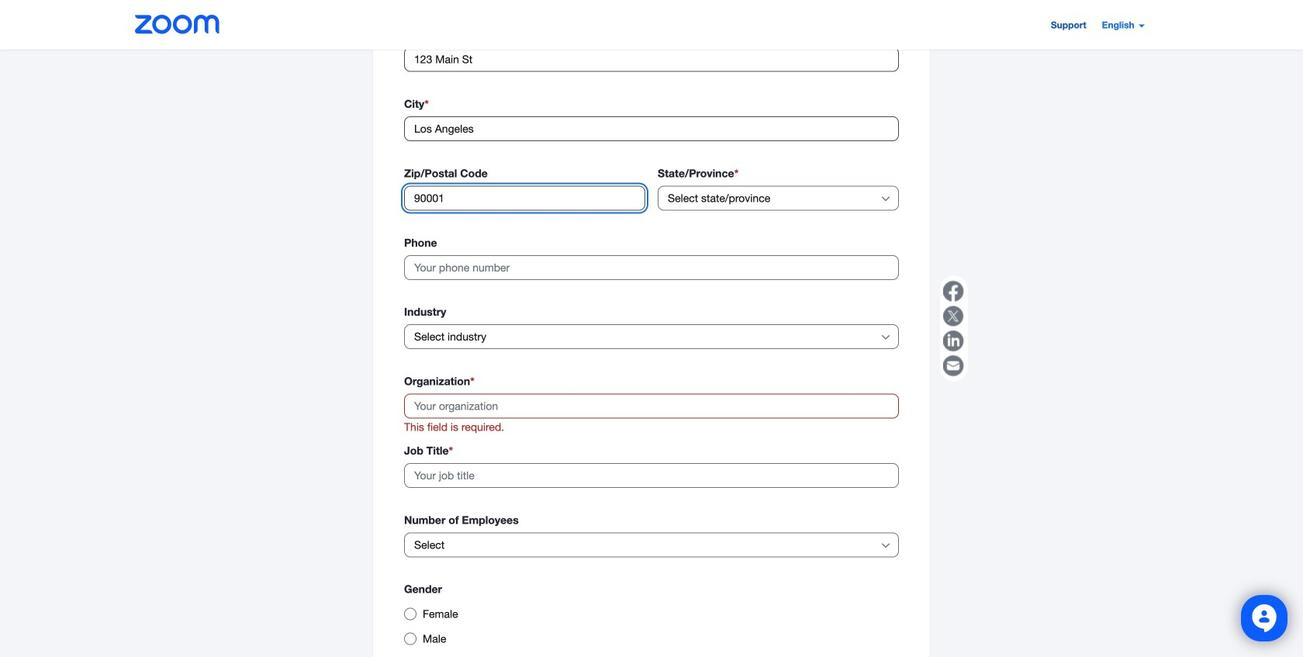 Task type: vqa. For each thing, say whether or not it's contained in the screenshot.
City text box
yes



Task type: describe. For each thing, give the bounding box(es) containing it.
zoom logo image
[[135, 15, 220, 34]]

State/Province text field
[[668, 187, 879, 210]]

Industry text field
[[414, 325, 879, 349]]

gender option group
[[404, 602, 899, 657]]

Your job title text field
[[404, 463, 899, 488]]



Task type: locate. For each thing, give the bounding box(es) containing it.
Number of Employees text field
[[414, 533, 879, 557]]

show options image for number of employees text box
[[880, 540, 892, 552]]

1 show options image from the top
[[880, 193, 892, 205]]

join@company.com text field
[[404, 0, 899, 3]]

1 vertical spatial show options image
[[880, 540, 892, 552]]

show options image for state/province text box on the right top
[[880, 193, 892, 205]]

City text field
[[404, 116, 899, 141]]

Your organization text field
[[404, 394, 899, 419]]

Your phone number text field
[[404, 255, 899, 280]]

show options image
[[880, 331, 892, 344]]

show options image
[[880, 193, 892, 205], [880, 540, 892, 552]]

2 show options image from the top
[[880, 540, 892, 552]]

application
[[940, 276, 968, 381]]

Zip/Postal Code text field
[[404, 186, 646, 211]]

0 vertical spatial show options image
[[880, 193, 892, 205]]

Your address text field
[[404, 47, 899, 72]]



